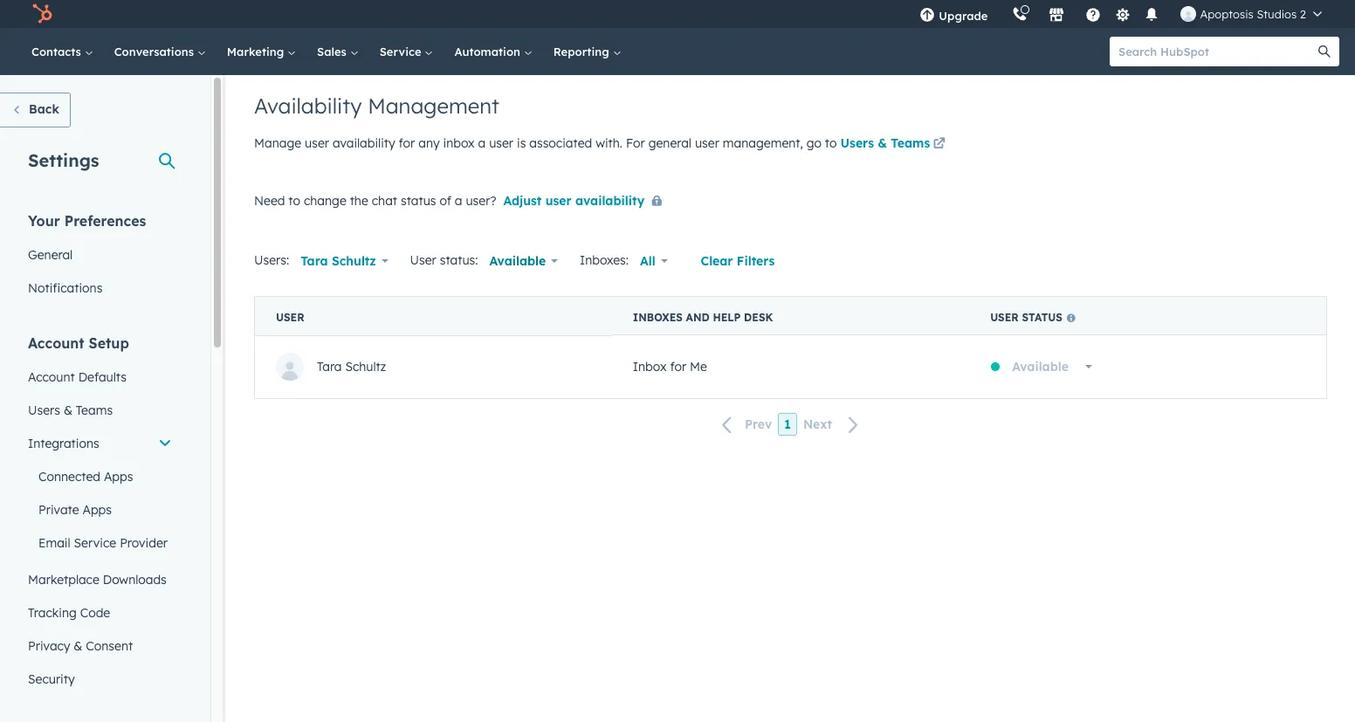 Task type: vqa. For each thing, say whether or not it's contained in the screenshot.
availability within BUTTON
yes



Task type: describe. For each thing, give the bounding box(es) containing it.
1 vertical spatial for
[[670, 359, 687, 375]]

schultz inside 'popup button'
[[332, 253, 376, 269]]

upgrade image
[[920, 8, 936, 24]]

users & teams link for management
[[841, 135, 949, 155]]

settings image
[[1115, 7, 1131, 23]]

1 horizontal spatial available button
[[1001, 349, 1104, 384]]

user for user
[[276, 311, 304, 324]]

user
[[410, 252, 437, 268]]

your
[[28, 212, 60, 230]]

status:
[[440, 252, 478, 268]]

automation link
[[444, 28, 543, 75]]

availability
[[254, 93, 362, 119]]

connected apps link
[[17, 460, 183, 493]]

inboxes and help desk
[[633, 311, 773, 324]]

notifications image
[[1145, 8, 1160, 24]]

user?
[[466, 193, 497, 209]]

user status
[[991, 311, 1063, 324]]

status
[[401, 193, 436, 209]]

help
[[713, 311, 741, 324]]

pagination navigation
[[254, 413, 1328, 436]]

go
[[807, 135, 822, 151]]

service link
[[369, 28, 444, 75]]

1 vertical spatial tara
[[317, 359, 342, 375]]

user down availability
[[305, 135, 329, 151]]

& for management
[[878, 135, 887, 151]]

1
[[785, 417, 791, 433]]

studios
[[1257, 7, 1297, 21]]

need
[[254, 193, 285, 209]]

1 horizontal spatial service
[[380, 45, 425, 59]]

private
[[38, 502, 79, 518]]

all
[[640, 253, 656, 269]]

any
[[419, 135, 440, 151]]

tracking
[[28, 605, 77, 621]]

your preferences element
[[17, 211, 183, 305]]

adjust user availability
[[504, 193, 645, 209]]

consent
[[86, 638, 133, 654]]

calling icon button
[[1006, 3, 1035, 25]]

email
[[38, 535, 70, 551]]

availability management
[[254, 93, 500, 119]]

inboxes:
[[580, 252, 629, 268]]

adjust
[[504, 193, 542, 209]]

user status:
[[410, 252, 478, 268]]

conversations link
[[104, 28, 216, 75]]

email service provider link
[[17, 527, 183, 560]]

availability for manage
[[333, 135, 395, 151]]

help button
[[1079, 0, 1109, 28]]

back link
[[0, 93, 71, 128]]

back
[[29, 101, 59, 117]]

teams for management
[[891, 135, 930, 151]]

inbox
[[633, 359, 667, 375]]

integrations
[[28, 436, 99, 452]]

clear
[[701, 253, 733, 269]]

privacy & consent link
[[17, 630, 183, 663]]

email service provider
[[38, 535, 168, 551]]

Search HubSpot search field
[[1110, 37, 1324, 66]]

account defaults link
[[17, 361, 183, 394]]

contacts link
[[21, 28, 104, 75]]

tara schultz button
[[289, 244, 400, 279]]

next
[[803, 417, 832, 433]]

downloads
[[103, 572, 167, 588]]

need to change the chat status of a user?
[[254, 193, 497, 209]]

users for availability management
[[841, 135, 874, 151]]

general
[[649, 135, 692, 151]]

and
[[686, 311, 710, 324]]

upgrade
[[939, 9, 988, 23]]

your preferences
[[28, 212, 146, 230]]

1 vertical spatial a
[[455, 193, 463, 209]]

apoptosis studios 2
[[1201, 7, 1307, 21]]

settings link
[[1112, 5, 1134, 23]]

conversations
[[114, 45, 197, 59]]

marketing link
[[216, 28, 307, 75]]

all button
[[629, 244, 679, 279]]

inbox for me
[[633, 359, 707, 375]]

filters
[[737, 253, 775, 269]]

settings
[[28, 149, 99, 171]]

private apps link
[[17, 493, 183, 527]]

reporting link
[[543, 28, 632, 75]]

manage user availability for any inbox a user is associated with. for general user management, go to
[[254, 135, 841, 151]]

marketplace downloads link
[[17, 563, 183, 597]]

hubspot link
[[21, 3, 66, 24]]

help image
[[1086, 8, 1102, 24]]

reporting
[[554, 45, 613, 59]]

defaults
[[78, 369, 127, 385]]

with.
[[596, 135, 623, 151]]

teams for setup
[[76, 403, 113, 418]]

1 vertical spatial schultz
[[345, 359, 386, 375]]

automation
[[455, 45, 524, 59]]

users for account setup
[[28, 403, 60, 418]]

search button
[[1310, 37, 1340, 66]]

0 vertical spatial for
[[399, 135, 415, 151]]

marketplaces button
[[1039, 0, 1076, 28]]

associated
[[530, 135, 592, 151]]

notifications link
[[17, 272, 183, 305]]

integrations button
[[17, 427, 183, 460]]

link opens in a new window image
[[934, 138, 946, 151]]

inboxes
[[633, 311, 683, 324]]

sales link
[[307, 28, 369, 75]]

account setup element
[[17, 334, 183, 696]]

tara schultz image
[[1181, 6, 1197, 22]]



Task type: locate. For each thing, give the bounding box(es) containing it.
account defaults
[[28, 369, 127, 385]]

users inside account setup element
[[28, 403, 60, 418]]

management,
[[723, 135, 803, 151]]

provider
[[120, 535, 168, 551]]

tara schultz inside tara schultz 'popup button'
[[301, 253, 376, 269]]

1 vertical spatial users
[[28, 403, 60, 418]]

availability down availability management
[[333, 135, 395, 151]]

account for account setup
[[28, 335, 84, 352]]

available right status:
[[490, 253, 546, 269]]

users & teams link for setup
[[17, 394, 183, 427]]

apps down integrations button at the left
[[104, 469, 133, 485]]

1 vertical spatial available button
[[1001, 349, 1104, 384]]

users & teams link down defaults
[[17, 394, 183, 427]]

1 horizontal spatial users
[[841, 135, 874, 151]]

0 vertical spatial a
[[478, 135, 486, 151]]

prev
[[745, 417, 772, 433]]

0 vertical spatial available button
[[478, 244, 569, 279]]

user
[[305, 135, 329, 151], [489, 135, 514, 151], [695, 135, 720, 151], [546, 193, 572, 209]]

prev button
[[712, 413, 778, 436]]

1 horizontal spatial users & teams
[[841, 135, 930, 151]]

users & teams link right go
[[841, 135, 949, 155]]

sales
[[317, 45, 350, 59]]

1 user from the left
[[991, 311, 1019, 324]]

calling icon image
[[1013, 7, 1028, 23]]

teams left link opens in a new window icon
[[891, 135, 930, 151]]

1 vertical spatial account
[[28, 369, 75, 385]]

&
[[878, 135, 887, 151], [64, 403, 72, 418], [74, 638, 82, 654]]

private apps
[[38, 502, 112, 518]]

users right go
[[841, 135, 874, 151]]

0 horizontal spatial available
[[490, 253, 546, 269]]

1 horizontal spatial user
[[991, 311, 1019, 324]]

marketing
[[227, 45, 287, 59]]

account for account defaults
[[28, 369, 75, 385]]

for left any on the top of the page
[[399, 135, 415, 151]]

0 vertical spatial apps
[[104, 469, 133, 485]]

apps up the email service provider link
[[83, 502, 112, 518]]

0 horizontal spatial availability
[[333, 135, 395, 151]]

0 horizontal spatial for
[[399, 135, 415, 151]]

0 horizontal spatial users
[[28, 403, 60, 418]]

me
[[690, 359, 707, 375]]

security link
[[17, 663, 183, 696]]

a right of
[[455, 193, 463, 209]]

user
[[991, 311, 1019, 324], [276, 311, 304, 324]]

available down status
[[1012, 359, 1069, 375]]

2
[[1300, 7, 1307, 21]]

inbox
[[443, 135, 475, 151]]

general link
[[17, 238, 183, 272]]

service inside account setup element
[[74, 535, 116, 551]]

users & teams left link opens in a new window icon
[[841, 135, 930, 151]]

status
[[1022, 311, 1063, 324]]

0 vertical spatial tara
[[301, 253, 328, 269]]

1 vertical spatial to
[[289, 193, 300, 209]]

1 vertical spatial available
[[1012, 359, 1069, 375]]

manage
[[254, 135, 301, 151]]

users up integrations
[[28, 403, 60, 418]]

0 horizontal spatial users & teams
[[28, 403, 113, 418]]

0 horizontal spatial service
[[74, 535, 116, 551]]

teams
[[891, 135, 930, 151], [76, 403, 113, 418]]

user left status
[[991, 311, 1019, 324]]

account up account defaults
[[28, 335, 84, 352]]

0 horizontal spatial teams
[[76, 403, 113, 418]]

link opens in a new window image
[[934, 135, 946, 155]]

available button down status
[[1001, 349, 1104, 384]]

0 vertical spatial available
[[490, 253, 546, 269]]

0 vertical spatial account
[[28, 335, 84, 352]]

apoptosis studios 2 button
[[1171, 0, 1333, 28]]

2 horizontal spatial &
[[878, 135, 887, 151]]

2 account from the top
[[28, 369, 75, 385]]

1 vertical spatial teams
[[76, 403, 113, 418]]

1 vertical spatial users & teams link
[[17, 394, 183, 427]]

preferences
[[64, 212, 146, 230]]

for left me
[[670, 359, 687, 375]]

tracking code
[[28, 605, 110, 621]]

account down account setup
[[28, 369, 75, 385]]

next button
[[797, 413, 870, 436]]

tara schultz
[[301, 253, 376, 269], [317, 359, 386, 375]]

is
[[517, 135, 526, 151]]

0 vertical spatial tara schultz
[[301, 253, 376, 269]]

availability inside button
[[576, 193, 645, 209]]

service up availability management
[[380, 45, 425, 59]]

& for setup
[[64, 403, 72, 418]]

privacy
[[28, 638, 70, 654]]

1 horizontal spatial available
[[1012, 359, 1069, 375]]

marketplace
[[28, 572, 99, 588]]

0 vertical spatial teams
[[891, 135, 930, 151]]

0 vertical spatial schultz
[[332, 253, 376, 269]]

for
[[626, 135, 645, 151]]

availability down with.
[[576, 193, 645, 209]]

1 horizontal spatial teams
[[891, 135, 930, 151]]

0 vertical spatial availability
[[333, 135, 395, 151]]

1 horizontal spatial a
[[478, 135, 486, 151]]

user for user status
[[991, 311, 1019, 324]]

0 horizontal spatial users & teams link
[[17, 394, 183, 427]]

1 vertical spatial service
[[74, 535, 116, 551]]

user inside button
[[546, 193, 572, 209]]

availability for adjust
[[576, 193, 645, 209]]

service
[[380, 45, 425, 59], [74, 535, 116, 551]]

menu containing apoptosis studios 2
[[908, 0, 1335, 28]]

1 vertical spatial &
[[64, 403, 72, 418]]

user down users:
[[276, 311, 304, 324]]

search image
[[1319, 45, 1331, 58]]

& up integrations
[[64, 403, 72, 418]]

users & teams up integrations
[[28, 403, 113, 418]]

teams down account defaults link
[[76, 403, 113, 418]]

apps
[[104, 469, 133, 485], [83, 502, 112, 518]]

& left link opens in a new window icon
[[878, 135, 887, 151]]

adjust user availability button
[[504, 190, 669, 213]]

hubspot image
[[31, 3, 52, 24]]

0 vertical spatial &
[[878, 135, 887, 151]]

& right privacy
[[74, 638, 82, 654]]

tara inside tara schultz 'popup button'
[[301, 253, 328, 269]]

0 horizontal spatial user
[[276, 311, 304, 324]]

apps for private apps
[[83, 502, 112, 518]]

available button down adjust
[[478, 244, 569, 279]]

management
[[368, 93, 500, 119]]

change
[[304, 193, 347, 209]]

a right inbox
[[478, 135, 486, 151]]

apoptosis
[[1201, 7, 1254, 21]]

contacts
[[31, 45, 84, 59]]

setup
[[89, 335, 129, 352]]

users & teams for setup
[[28, 403, 113, 418]]

1 account from the top
[[28, 335, 84, 352]]

connected apps
[[38, 469, 133, 485]]

1 horizontal spatial &
[[74, 638, 82, 654]]

to right go
[[825, 135, 837, 151]]

2 vertical spatial &
[[74, 638, 82, 654]]

privacy & consent
[[28, 638, 133, 654]]

clear filters
[[701, 253, 775, 269]]

0 vertical spatial to
[[825, 135, 837, 151]]

marketplace downloads
[[28, 572, 167, 588]]

0 vertical spatial users
[[841, 135, 874, 151]]

available button
[[478, 244, 569, 279], [1001, 349, 1104, 384]]

users & teams inside account setup element
[[28, 403, 113, 418]]

account setup
[[28, 335, 129, 352]]

user right general
[[695, 135, 720, 151]]

1 horizontal spatial availability
[[576, 193, 645, 209]]

user right adjust
[[546, 193, 572, 209]]

notifications
[[28, 280, 103, 296]]

service down private apps link
[[74, 535, 116, 551]]

account
[[28, 335, 84, 352], [28, 369, 75, 385]]

security
[[28, 672, 75, 687]]

1 vertical spatial tara schultz
[[317, 359, 386, 375]]

1 vertical spatial availability
[[576, 193, 645, 209]]

0 vertical spatial users & teams link
[[841, 135, 949, 155]]

users & teams for management
[[841, 135, 930, 151]]

marketplaces image
[[1049, 8, 1065, 24]]

0 vertical spatial service
[[380, 45, 425, 59]]

1 vertical spatial apps
[[83, 502, 112, 518]]

teams inside account setup element
[[76, 403, 113, 418]]

1 horizontal spatial for
[[670, 359, 687, 375]]

tara
[[301, 253, 328, 269], [317, 359, 342, 375]]

2 user from the left
[[276, 311, 304, 324]]

of
[[440, 193, 452, 209]]

tracking code link
[[17, 597, 183, 630]]

0 vertical spatial users & teams
[[841, 135, 930, 151]]

user left is
[[489, 135, 514, 151]]

0 horizontal spatial available button
[[478, 244, 569, 279]]

1 horizontal spatial to
[[825, 135, 837, 151]]

menu item
[[1000, 0, 1004, 28]]

notifications button
[[1138, 0, 1167, 28]]

1 horizontal spatial users & teams link
[[841, 135, 949, 155]]

connected
[[38, 469, 100, 485]]

1 vertical spatial users & teams
[[28, 403, 113, 418]]

to right the need
[[289, 193, 300, 209]]

chat
[[372, 193, 397, 209]]

schultz
[[332, 253, 376, 269], [345, 359, 386, 375]]

apps for connected apps
[[104, 469, 133, 485]]

0 horizontal spatial &
[[64, 403, 72, 418]]

users
[[841, 135, 874, 151], [28, 403, 60, 418]]

menu
[[908, 0, 1335, 28]]

0 horizontal spatial a
[[455, 193, 463, 209]]

0 horizontal spatial to
[[289, 193, 300, 209]]

general
[[28, 247, 73, 263]]



